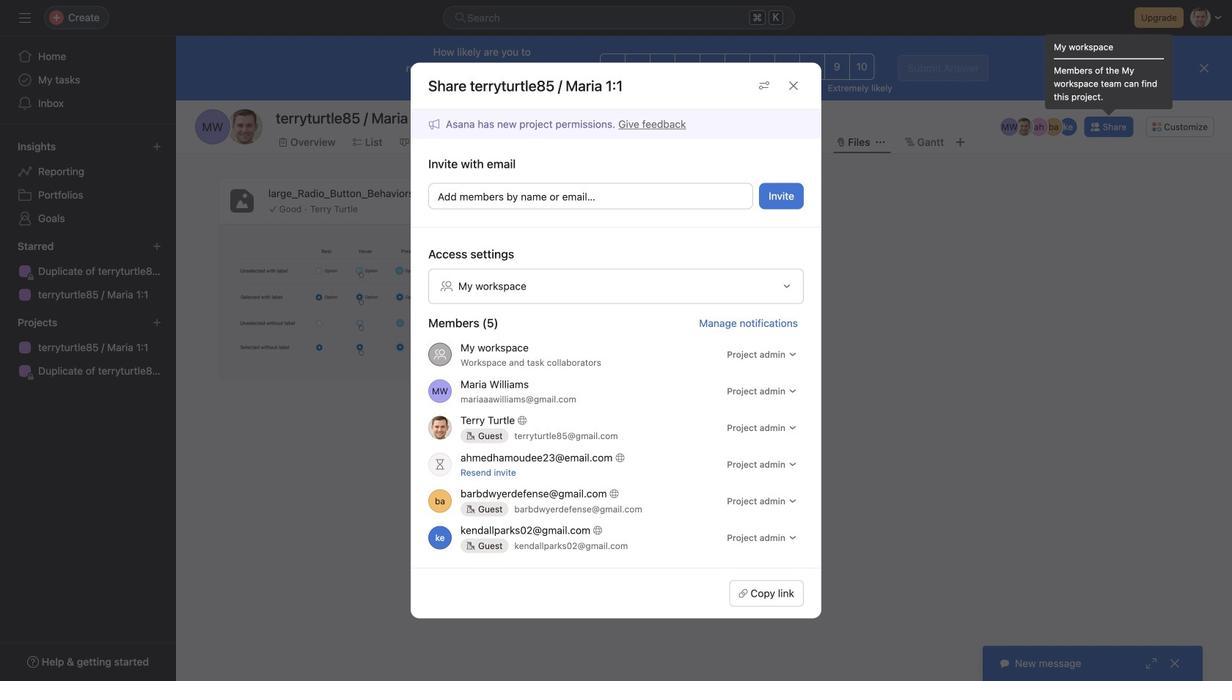 Task type: describe. For each thing, give the bounding box(es) containing it.
insights element
[[0, 134, 176, 233]]

close this dialog image
[[788, 80, 800, 92]]

hide sidebar image
[[19, 12, 31, 23]]

dismiss image
[[1199, 62, 1211, 74]]

global element
[[0, 36, 176, 124]]

close image
[[1170, 658, 1182, 670]]



Task type: vqa. For each thing, say whether or not it's contained in the screenshot.
"option group"
yes



Task type: locate. For each thing, give the bounding box(es) containing it.
starred element
[[0, 233, 176, 310]]

projects element
[[0, 310, 176, 386]]

remove from starred image
[[457, 112, 469, 124]]

dialog
[[411, 63, 822, 619]]

banner
[[429, 116, 687, 132]]

None radio
[[601, 54, 626, 80], [700, 54, 726, 80], [725, 54, 751, 80], [825, 54, 850, 80], [601, 54, 626, 80], [700, 54, 726, 80], [725, 54, 751, 80], [825, 54, 850, 80]]

tooltip
[[1046, 34, 1174, 114]]

expand new message image
[[1146, 658, 1158, 670]]

project permissions image
[[759, 80, 771, 92]]

None radio
[[625, 54, 651, 80], [650, 54, 676, 80], [675, 54, 701, 80], [750, 54, 776, 80], [775, 54, 801, 80], [800, 54, 826, 80], [850, 54, 875, 80], [625, 54, 651, 80], [650, 54, 676, 80], [675, 54, 701, 80], [750, 54, 776, 80], [775, 54, 801, 80], [800, 54, 826, 80], [850, 54, 875, 80]]

option group
[[601, 54, 875, 80]]



